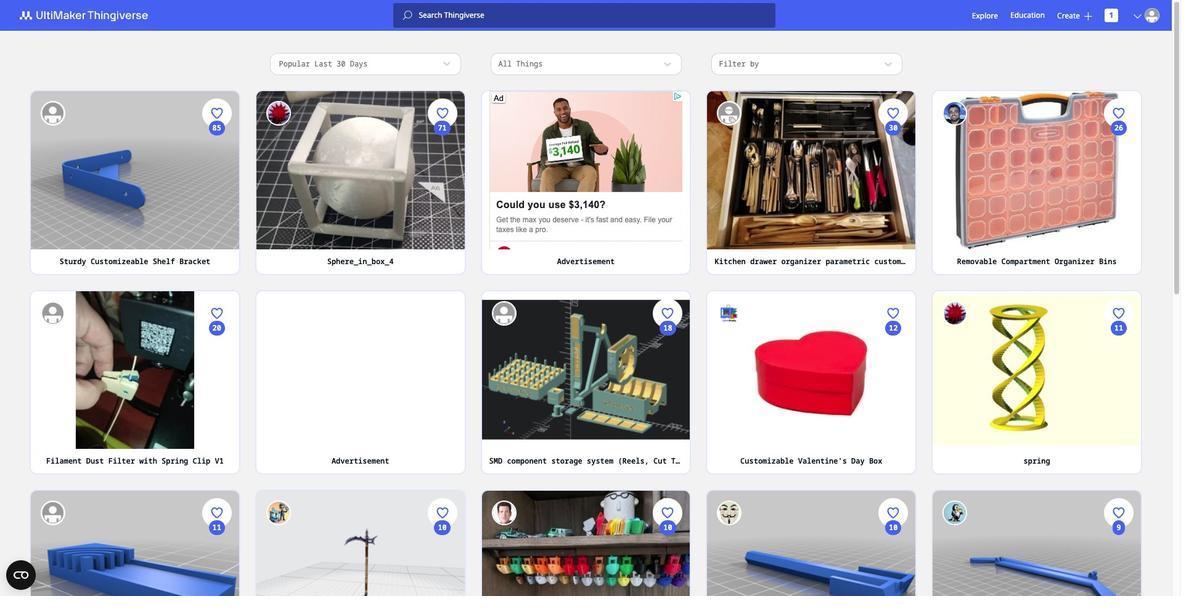 Task type: locate. For each thing, give the bounding box(es) containing it.
2 3 from the left
[[666, 576, 670, 587]]

10
[[664, 376, 672, 386], [438, 523, 447, 533], [664, 523, 672, 533], [889, 523, 898, 533]]

all things button
[[490, 53, 682, 75]]

Search Thingiverse text field
[[413, 10, 776, 20]]

avatar image for thumbnail representing glasses arm replacement
[[943, 501, 967, 526]]

advertisement
[[557, 256, 615, 267], [332, 456, 389, 467]]

0 vertical spatial 30
[[337, 59, 346, 69]]

filament dust filter with spring clip v1 link
[[31, 449, 239, 474]]

avatar image for thumbnail representing super simple mixer for cordless screwdriver
[[717, 501, 742, 526]]

sphere_in_box_4
[[327, 256, 394, 267]]

1 horizontal spatial 11
[[1115, 323, 1123, 333]]

0 down 22
[[215, 229, 219, 240]]

customizable
[[741, 456, 794, 467]]

0 for 22
[[215, 229, 219, 240]]

0 vertical spatial 11
[[1115, 323, 1123, 333]]

v1
[[215, 456, 224, 467]]

0 horizontal spatial advertisement element
[[268, 291, 453, 445]]

21
[[438, 176, 447, 186]]

1 vertical spatial advertisement
[[332, 456, 389, 467]]

0 up the 'customizable'
[[891, 229, 896, 240]]

thumbnail representing glasses arm replacement image
[[933, 491, 1141, 597]]

filter left by on the top of the page
[[719, 59, 746, 69]]

0
[[215, 229, 219, 240], [440, 229, 445, 240], [891, 229, 896, 240], [666, 429, 670, 440]]

drawer
[[750, 256, 777, 267]]

0 horizontal spatial filter
[[108, 456, 135, 467]]

thumbnail representing raptor image
[[256, 491, 465, 597]]

popular
[[279, 59, 310, 69]]

0 vertical spatial advertisement
[[557, 256, 615, 267]]

1 horizontal spatial advertisement element
[[489, 91, 683, 270]]

explore button
[[972, 10, 998, 21]]

30 right last
[[337, 59, 346, 69]]

0 down 21
[[440, 229, 445, 240]]

thumbnail representing spring image
[[933, 291, 1141, 449]]

1 vertical spatial advertisement element
[[268, 291, 453, 445]]

filter right dust
[[108, 456, 135, 467]]

education link
[[1011, 9, 1045, 22]]

avatar image
[[1145, 8, 1160, 23], [41, 101, 65, 126], [266, 101, 291, 126], [717, 101, 742, 126], [943, 101, 967, 126], [41, 301, 65, 326], [492, 301, 516, 326], [717, 301, 742, 326], [943, 301, 967, 326], [41, 501, 65, 526], [266, 501, 291, 526], [492, 501, 516, 526], [717, 501, 742, 526], [943, 501, 967, 526]]

kitchen
[[715, 256, 746, 267]]

avatar image for the thumbnail representing kitchen drawer organizer parametric customizable openscad
[[717, 101, 742, 126]]

thumbnail representing smd component storage system (reels, cut tape, singles, worktray) image
[[482, 291, 690, 449]]

1 horizontal spatial advertisement
[[557, 256, 615, 267]]

30
[[337, 59, 346, 69], [889, 123, 898, 133]]

dust
[[86, 456, 104, 467]]

0 up cut
[[666, 429, 670, 440]]

0 horizontal spatial 3
[[440, 576, 445, 587]]

1 vertical spatial 30
[[889, 123, 898, 133]]

parametric
[[826, 256, 870, 267]]

sturdy customizeable shelf bracket
[[59, 256, 210, 267]]

removable compartment organizer bins
[[957, 256, 1117, 267]]

explore
[[972, 10, 998, 21]]

advertisement element
[[489, 91, 683, 270], [268, 291, 453, 445]]

valentine's
[[798, 456, 847, 467]]

0 vertical spatial advertisement element
[[489, 91, 683, 270]]

organizer
[[781, 256, 821, 267]]

bins
[[1099, 256, 1117, 267]]

18
[[664, 323, 672, 333]]

3
[[440, 576, 445, 587], [666, 576, 670, 587], [1117, 576, 1121, 587]]

box
[[869, 456, 883, 467]]

0 horizontal spatial 11
[[212, 523, 221, 533]]

avatar image for thumbnail representing customizable valentine's day box
[[717, 301, 742, 326]]

3 3 from the left
[[1117, 576, 1121, 587]]

1 horizontal spatial filter
[[719, 59, 746, 69]]

with
[[139, 456, 157, 467]]

spring link
[[933, 449, 1141, 474]]

10 for "thumbnail representing under-cabinet benchy rack"
[[664, 523, 672, 533]]

spring
[[1024, 456, 1050, 467]]

12
[[889, 323, 898, 333]]

0 vertical spatial filter
[[719, 59, 746, 69]]

removable compartment organizer bins link
[[933, 249, 1141, 274]]

30 up 13
[[889, 123, 898, 133]]

filter by
[[719, 59, 759, 69]]

10 for "thumbnail representing raptor"
[[438, 523, 447, 533]]

organizer
[[1055, 256, 1095, 267]]

1
[[1110, 10, 1114, 20]]

removable
[[957, 256, 997, 267]]

thumbnail representing sphere_in_box_4 image
[[256, 91, 465, 249]]

thumbnail representing under-cabinet benchy rack image
[[482, 491, 690, 597]]

11
[[1115, 323, 1123, 333], [212, 523, 221, 533]]

1 horizontal spatial 3
[[666, 576, 670, 587]]

26
[[1115, 123, 1123, 133]]

(reels,
[[618, 456, 649, 467]]

shelf
[[153, 256, 175, 267]]

create
[[1057, 10, 1080, 21]]

22
[[212, 176, 221, 186]]

2 horizontal spatial 3
[[1117, 576, 1121, 587]]

storage
[[551, 456, 583, 467]]

avatar image for "thumbnail representing under-cabinet benchy rack"
[[492, 501, 516, 526]]

1 3 from the left
[[440, 576, 445, 587]]

0 for 21
[[440, 229, 445, 240]]

customizable valentine's day box link
[[707, 449, 916, 474]]

popular last 30 days
[[279, 59, 368, 69]]

filter inside button
[[719, 59, 746, 69]]

bracket
[[179, 256, 210, 267]]

filter
[[719, 59, 746, 69], [108, 456, 135, 467]]

avatar image for thumbnail representing smd component storage system (reels, cut tape, singles, worktray)
[[492, 301, 516, 326]]

3 for thumbnail representing glasses arm replacement
[[1117, 576, 1121, 587]]

0 horizontal spatial advertisement
[[332, 456, 389, 467]]

0 for 10
[[666, 429, 670, 440]]

singles,
[[698, 456, 733, 467]]

last
[[314, 59, 332, 69]]

customizeable
[[91, 256, 148, 267]]

clip
[[193, 456, 210, 467]]



Task type: describe. For each thing, give the bounding box(es) containing it.
things
[[516, 59, 543, 69]]

compartment
[[1002, 256, 1050, 267]]

1 horizontal spatial 30
[[889, 123, 898, 133]]

advertisement for left advertisement element
[[332, 456, 389, 467]]

16
[[1115, 176, 1123, 186]]

filament
[[46, 456, 82, 467]]

customizable valentine's day box
[[741, 456, 883, 467]]

thumbnail representing sturdy customizeable shelf bracket image
[[31, 91, 239, 249]]

1 vertical spatial 11
[[212, 523, 221, 533]]

kitchen drawer organizer parametric customizable openscad
[[715, 256, 968, 267]]

avatar image for "thumbnail representing raptor"
[[266, 501, 291, 526]]

search control image
[[403, 10, 413, 20]]

10 for thumbnail representing super simple mixer for cordless screwdriver
[[889, 523, 898, 533]]

20
[[212, 323, 221, 333]]

7
[[891, 576, 896, 587]]

3 for "thumbnail representing raptor"
[[440, 576, 445, 587]]

sturdy
[[59, 256, 86, 267]]

thumbnail representing customizable valentine's day box image
[[707, 291, 916, 449]]

openscad
[[932, 256, 968, 267]]

avatar image for thumbnail representing customisable led soldering jig
[[41, 501, 65, 526]]

spring
[[162, 456, 188, 467]]

cut
[[654, 456, 667, 467]]

8
[[215, 576, 219, 587]]

create button
[[1057, 10, 1093, 21]]

1 link
[[1105, 9, 1118, 22]]

worktray)
[[738, 456, 778, 467]]

all things
[[498, 59, 543, 69]]

smd component storage system (reels, cut tape, singles, worktray)
[[489, 456, 778, 467]]

thumbnail representing kitchen drawer organizer parametric customizable openscad image
[[707, 91, 916, 249]]

avatar image for thumbnail representing spring
[[943, 301, 967, 326]]

education
[[1011, 10, 1045, 20]]

avatar image for thumbnail representing sturdy customizeable shelf bracket
[[41, 101, 65, 126]]

13
[[889, 176, 898, 186]]

all
[[498, 59, 512, 69]]

sphere_in_box_4 link
[[256, 249, 465, 274]]

avatar image for thumbnail representing filament dust filter with spring clip v1
[[41, 301, 65, 326]]

plusicon image
[[1084, 12, 1093, 20]]

kitchen drawer organizer parametric customizable openscad link
[[707, 249, 968, 274]]

3 for "thumbnail representing under-cabinet benchy rack"
[[666, 576, 670, 587]]

avatar image for thumbnail representing removable compartment organizer bins
[[943, 101, 967, 126]]

thumbnail representing removable compartment organizer bins image
[[933, 91, 1141, 249]]

system
[[587, 456, 614, 467]]

smd
[[489, 456, 503, 467]]

day
[[851, 456, 865, 467]]

makerbot logo image
[[12, 8, 163, 23]]

days
[[350, 59, 368, 69]]

filament dust filter with spring clip v1
[[46, 456, 224, 467]]

0 for 13
[[891, 229, 896, 240]]

thumbnail representing customisable led soldering jig image
[[31, 491, 239, 597]]

open widget image
[[6, 561, 36, 591]]

customizable
[[875, 256, 928, 267]]

by
[[750, 59, 759, 69]]

component
[[507, 456, 547, 467]]

advertisement for right advertisement element
[[557, 256, 615, 267]]

smd component storage system (reels, cut tape, singles, worktray) link
[[482, 449, 778, 474]]

71
[[438, 123, 447, 133]]

sturdy customizeable shelf bracket link
[[31, 249, 239, 274]]

filter by button
[[711, 53, 902, 75]]

85
[[212, 123, 221, 133]]

avatar image for thumbnail representing sphere_in_box_4
[[266, 101, 291, 126]]

thumbnail representing filament dust filter with spring clip v1 image
[[31, 291, 239, 449]]

tape,
[[671, 456, 693, 467]]

9
[[1117, 523, 1121, 533]]

0 horizontal spatial 30
[[337, 59, 346, 69]]

thumbnail representing super simple mixer for cordless screwdriver image
[[707, 491, 916, 597]]

1 vertical spatial filter
[[108, 456, 135, 467]]



Task type: vqa. For each thing, say whether or not it's contained in the screenshot.
Thumbnail Representing Sphere_In_Box_4
yes



